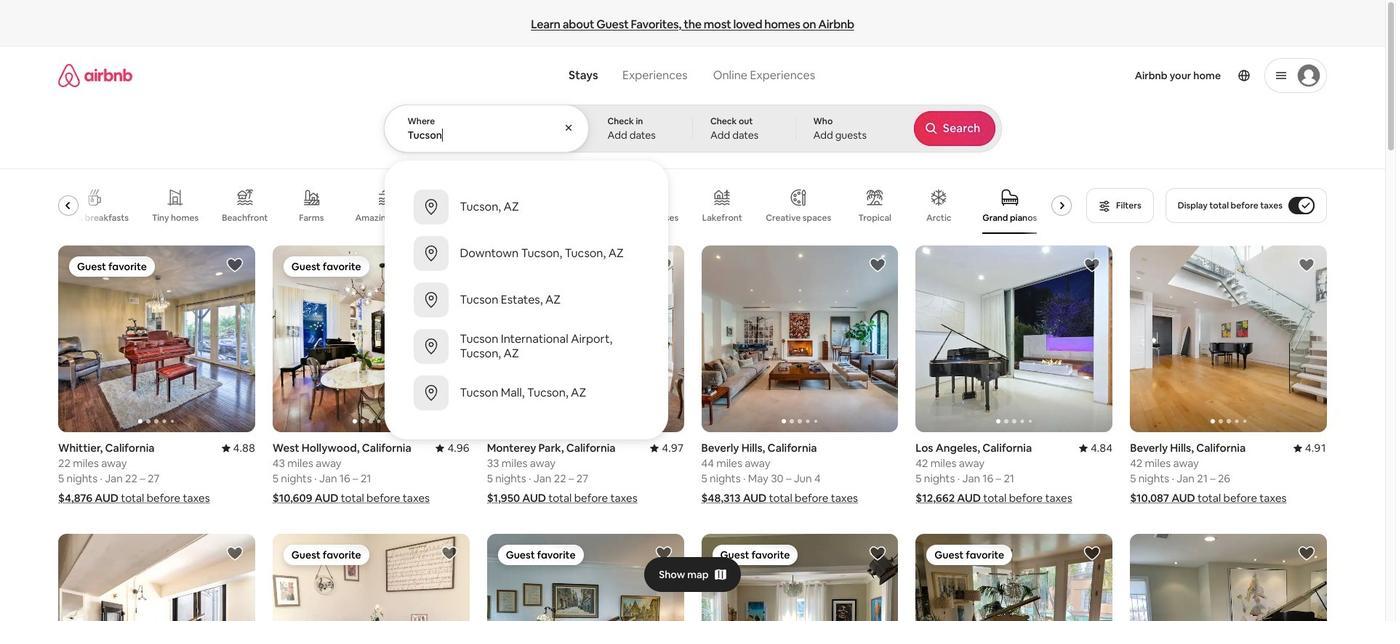 Task type: vqa. For each thing, say whether or not it's contained in the screenshot.
( related to From
no



Task type: locate. For each thing, give the bounding box(es) containing it.
4 option from the top
[[384, 324, 668, 370]]

add to wishlist: monterey park, california image
[[655, 257, 672, 274]]

profile element
[[838, 47, 1327, 105]]

0 horizontal spatial add to wishlist: beverly hills, california image
[[869, 257, 887, 274]]

None search field
[[384, 47, 1002, 440]]

4.91 out of 5 average rating image
[[1294, 442, 1327, 455]]

4.88 out of 5 average rating image
[[222, 442, 255, 455]]

add to wishlist: beverly hills, california image
[[869, 257, 887, 274], [1298, 257, 1316, 274]]

add to wishlist: los angeles, california image
[[1084, 257, 1101, 274], [226, 546, 244, 563], [869, 546, 887, 563], [1084, 546, 1101, 563]]

option
[[384, 184, 668, 231], [384, 231, 668, 277], [384, 277, 668, 324], [384, 324, 668, 370], [384, 370, 668, 417]]

Search destinations search field
[[408, 129, 566, 142]]

group
[[58, 177, 1078, 234], [58, 246, 255, 433], [273, 246, 470, 433], [487, 246, 684, 433], [701, 246, 898, 433], [916, 246, 1310, 433], [1130, 246, 1327, 433], [58, 535, 255, 622], [273, 535, 470, 622], [487, 535, 684, 622], [701, 535, 898, 622], [916, 535, 1113, 622], [1130, 535, 1327, 622]]

2 add to wishlist: beverly hills, california image from the left
[[1298, 257, 1316, 274]]

1 horizontal spatial add to wishlist: beverly hills, california image
[[1298, 257, 1316, 274]]

tab panel
[[384, 105, 1002, 440]]

4.97 out of 5 average rating image
[[650, 442, 684, 455]]

add to wishlist: whittier, california image
[[226, 257, 244, 274]]

search suggestions list box
[[384, 172, 668, 428]]

add to wishlist: west hollywood, california image
[[440, 257, 458, 274]]

2 option from the top
[[384, 231, 668, 277]]



Task type: describe. For each thing, give the bounding box(es) containing it.
3 option from the top
[[384, 277, 668, 324]]

4.84 out of 5 average rating image
[[1079, 442, 1113, 455]]

add to wishlist: orange, california image
[[1298, 546, 1316, 563]]

add to wishlist: jurupa valley, california image
[[440, 546, 458, 563]]

what can we help you find? tab list
[[557, 60, 700, 92]]

add to wishlist: ontario, california image
[[655, 546, 672, 563]]

4.96 out of 5 average rating image
[[436, 442, 470, 455]]

1 option from the top
[[384, 184, 668, 231]]

5 option from the top
[[384, 370, 668, 417]]

1 add to wishlist: beverly hills, california image from the left
[[869, 257, 887, 274]]



